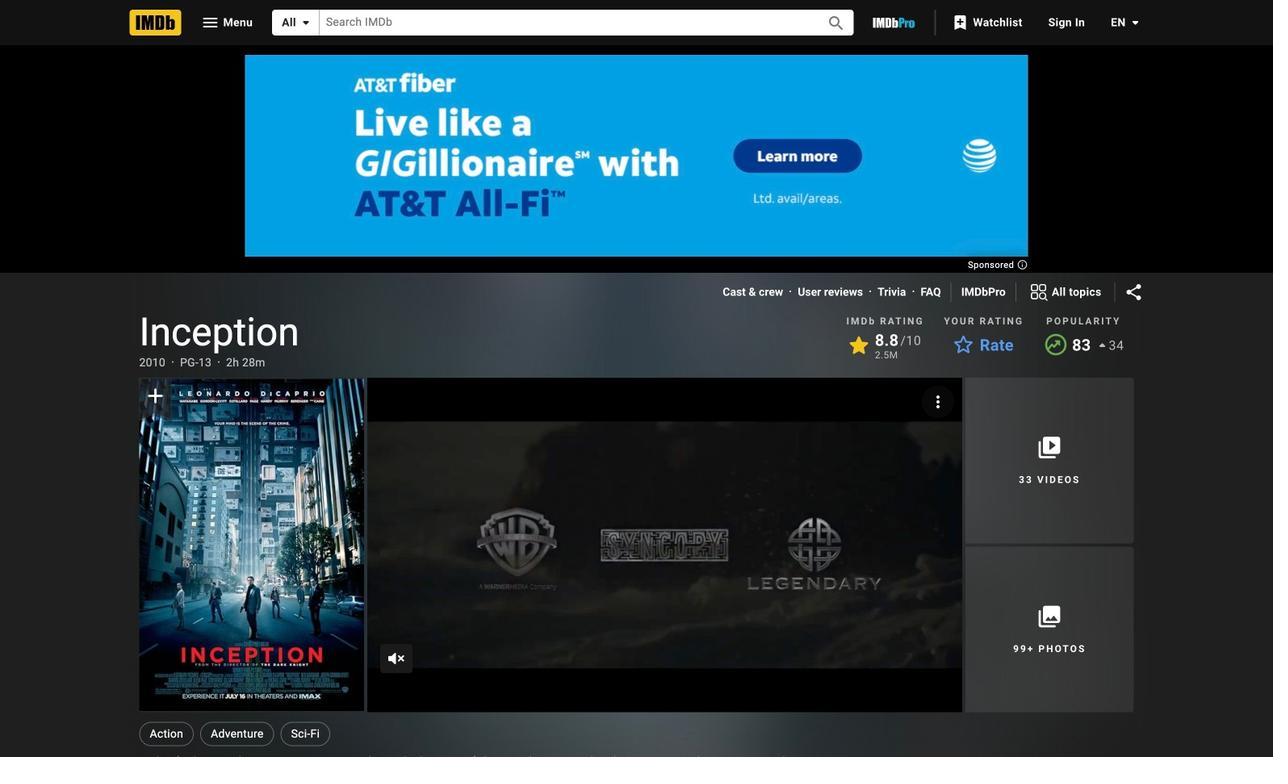 Task type: locate. For each thing, give the bounding box(es) containing it.
home image
[[130, 10, 181, 36]]

None search field
[[272, 10, 854, 36]]

categories image
[[1030, 283, 1049, 302]]

video player application
[[367, 378, 963, 713]]

group
[[367, 378, 963, 713], [139, 378, 364, 713]]

submit search image
[[827, 14, 846, 33]]

arrow drop up image
[[1093, 336, 1113, 355]]

None field
[[320, 10, 809, 35]]

leonardo dicaprio, tom berenger, michael caine, lukas haas, marion cotillard, joseph gordon-levitt, tom hardy, elliot page, ken watanabe, and dileep rao in inception (2010) image
[[139, 379, 364, 712]]

a thief who steals corporate secrets through the use of dream-sharing technology is given the inverse task of planting an idea into the mind of a c.e.o. image
[[367, 378, 963, 713]]

1 horizontal spatial group
[[367, 378, 963, 713]]



Task type: vqa. For each thing, say whether or not it's contained in the screenshot.
watchlist icon on the right top
yes



Task type: describe. For each thing, give the bounding box(es) containing it.
arrow drop down image
[[1127, 13, 1146, 32]]

Search IMDb text field
[[320, 10, 809, 35]]

menu image
[[201, 13, 220, 32]]

volume off image
[[387, 650, 406, 669]]

0 horizontal spatial group
[[139, 378, 364, 713]]

video autoplay preference image
[[929, 393, 948, 412]]

watch 10th anniversary dream trailer element
[[367, 378, 963, 713]]

share on social media image
[[1125, 283, 1144, 302]]

arrow drop down image
[[296, 13, 316, 32]]

watchlist image
[[951, 13, 971, 32]]



